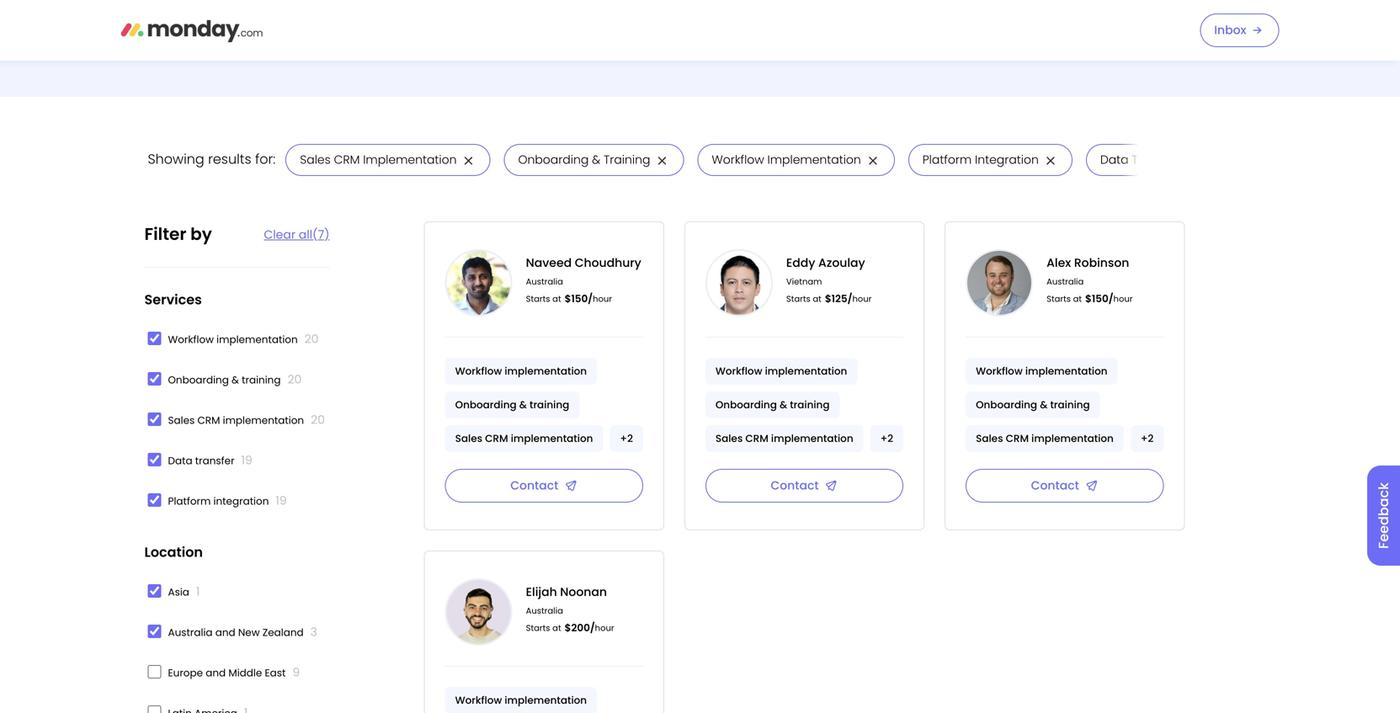 Task type: describe. For each thing, give the bounding box(es) containing it.
implementation inside "sales crm implementation 20"
[[223, 414, 304, 427]]

training inside "onboarding & training 20"
[[242, 373, 281, 387]]

hour for azoulay
[[853, 293, 872, 305]]

onboarding for eddy
[[716, 398, 777, 412]]

sales for naveed
[[455, 432, 483, 446]]

your inside discuss your goals and understand the process.
[[552, 24, 578, 41]]

hour for robinson
[[1114, 293, 1133, 305]]

platform integration
[[923, 152, 1039, 168]]

sales crm implementation for alex
[[976, 432, 1114, 446]]

contact for eddy azoulay
[[771, 478, 819, 494]]

australia and new zealand 3
[[168, 624, 317, 641]]

transfer for data transfer 19
[[195, 454, 235, 468]]

$150/ for robinson
[[1086, 292, 1114, 306]]

discuss
[[505, 24, 549, 41]]

europe
[[168, 666, 203, 680]]

remove image for platform integration
[[1044, 152, 1059, 168]]

the for understand
[[573, 45, 592, 61]]

or
[[764, 24, 775, 41]]

eddy
[[787, 255, 816, 271]]

workflow implementation 20
[[168, 331, 319, 347]]

all
[[299, 227, 313, 243]]

starts for alex robinson
[[1047, 293, 1071, 305]]

goals
[[581, 24, 613, 41]]

filter by
[[144, 222, 212, 246]]

contact for alex robinson
[[1032, 478, 1080, 494]]

1
[[196, 584, 200, 600]]

and inside discuss your goals and understand the process.
[[616, 24, 640, 41]]

needs.
[[365, 45, 403, 61]]

meets
[[296, 45, 333, 61]]

hour for choudhury
[[593, 293, 612, 305]]

+2 for alex robinson
[[1141, 432, 1154, 446]]

data for data transfer
[[1101, 152, 1129, 168]]

vietnam
[[787, 276, 822, 288]]

work
[[993, 24, 1022, 41]]

with inside build or optimize your workspace with your expert.
[[781, 45, 805, 61]]

integration for platform integration 19
[[214, 494, 269, 508]]

europe and middle east 9
[[168, 665, 300, 681]]

at for alex
[[1074, 293, 1082, 305]]

onboarding & training for eddy
[[716, 398, 830, 412]]

find
[[360, 24, 382, 41]]

3
[[311, 624, 317, 641]]

noonan
[[560, 584, 607, 601]]

at for eddy
[[813, 293, 822, 305]]

feedback link
[[1368, 466, 1401, 566]]

training for naveed choudhury
[[530, 398, 570, 412]]

for:
[[255, 150, 276, 168]]

data transfer
[[1101, 152, 1180, 168]]

clear all ( 7 )
[[264, 227, 330, 243]]

onboarding inside "onboarding & training 20"
[[168, 373, 229, 387]]

contact button for naveed
[[445, 469, 643, 503]]

work efficiently with your brand new, optimized workflow.
[[993, 24, 1176, 61]]

crm inside "sales crm implementation 20"
[[198, 414, 220, 427]]

20 for sales crm implementation 20
[[311, 412, 325, 428]]

at for elijah
[[553, 622, 561, 634]]

results
[[208, 150, 252, 168]]

at for naveed
[[553, 293, 561, 305]]

our
[[273, 24, 293, 41]]

to
[[345, 24, 356, 41]]

filter
[[144, 222, 186, 246]]

inbox
[[1215, 22, 1247, 38]]

sales inside "sales crm implementation 20"
[[168, 414, 195, 427]]

& for alex
[[1040, 398, 1048, 412]]

platform for platform integration
[[923, 152, 972, 168]]

robinson
[[1075, 255, 1130, 271]]

starts for eddy azoulay
[[787, 293, 811, 305]]

remove image for sales crm implementation
[[462, 152, 476, 168]]

0 vertical spatial 20
[[305, 331, 319, 347]]

australia for alex
[[1047, 276, 1084, 288]]

$150/ for choudhury
[[565, 292, 593, 306]]

workflow implementation for naveed choudhury
[[455, 364, 587, 378]]

asia 1
[[168, 584, 200, 600]]

eddy azoulay image
[[706, 249, 773, 317]]

efficiently
[[1025, 24, 1081, 41]]

crm for eddy azoulay
[[746, 432, 769, 446]]

clear
[[264, 227, 296, 243]]

process.
[[595, 45, 643, 61]]

& for eddy
[[780, 398, 788, 412]]

sales crm implementation for eddy
[[716, 432, 854, 446]]

your up expert.
[[832, 24, 857, 41]]

sales for eddy
[[716, 432, 743, 446]]

build
[[733, 24, 760, 41]]

elijah noonan image
[[445, 579, 513, 646]]

and for 3
[[215, 626, 236, 640]]

explore
[[229, 24, 270, 41]]

feedback
[[1375, 483, 1394, 549]]

catalog
[[296, 24, 341, 41]]

your down optimize
[[808, 45, 834, 61]]

platform integration 19
[[168, 493, 287, 509]]

with inside the work efficiently with your brand new, optimized workflow.
[[1084, 24, 1108, 41]]

by
[[190, 222, 212, 246]]

training for alex robinson
[[1051, 398, 1091, 412]]

workspace
[[861, 24, 924, 41]]

20 for onboarding & training 20
[[288, 371, 302, 388]]

expert
[[229, 45, 266, 61]]



Task type: vqa. For each thing, say whether or not it's contained in the screenshot.
Company Size
no



Task type: locate. For each thing, give the bounding box(es) containing it.
1 +2 from the left
[[620, 432, 633, 446]]

build or optimize your workspace with your expert.
[[733, 24, 924, 61]]

1 remove image from the left
[[656, 152, 670, 168]]

and inside europe and middle east 9
[[206, 666, 226, 680]]

hour inside "eddy azoulay vietnam starts at $125/ hour"
[[853, 293, 872, 305]]

transfer
[[1132, 152, 1180, 168], [195, 454, 235, 468]]

your inside the work efficiently with your brand new, optimized workflow.
[[1111, 24, 1137, 41]]

showing results for:
[[148, 150, 276, 168]]

starts down naveed
[[526, 293, 550, 305]]

9
[[293, 665, 300, 681]]

and inside australia and new zealand 3
[[215, 626, 236, 640]]

your
[[552, 24, 578, 41], [832, 24, 857, 41], [1111, 24, 1137, 41], [336, 45, 362, 61], [808, 45, 834, 61]]

2 horizontal spatial contact button
[[966, 469, 1164, 503]]

and
[[616, 24, 640, 41], [215, 626, 236, 640], [206, 666, 226, 680]]

1 horizontal spatial contact
[[771, 478, 819, 494]]

0 horizontal spatial 19
[[241, 452, 253, 469]]

platform
[[923, 152, 972, 168], [168, 494, 211, 508]]

sales crm implementation for naveed
[[455, 432, 593, 446]]

australia down alex
[[1047, 276, 1084, 288]]

+2
[[620, 432, 633, 446], [881, 432, 894, 446], [1141, 432, 1154, 446]]

onboarding
[[518, 152, 589, 168], [168, 373, 229, 387], [455, 398, 517, 412], [716, 398, 777, 412], [976, 398, 1038, 412]]

platform for platform integration 19
[[168, 494, 211, 508]]

sales for alex
[[976, 432, 1004, 446]]

0 horizontal spatial contact button
[[445, 469, 643, 503]]

2 $150/ from the left
[[1086, 292, 1114, 306]]

australia up europe
[[168, 626, 213, 640]]

zealand
[[263, 626, 304, 640]]

1 vertical spatial transfer
[[195, 454, 235, 468]]

with down optimize
[[781, 45, 805, 61]]

workflow for alex robinson
[[976, 364, 1023, 378]]

1 horizontal spatial transfer
[[1132, 152, 1180, 168]]

your down the to
[[336, 45, 362, 61]]

asia
[[168, 585, 189, 599]]

1 vertical spatial and
[[215, 626, 236, 640]]

0 vertical spatial the
[[385, 24, 404, 41]]

1 horizontal spatial 19
[[276, 493, 287, 509]]

2 horizontal spatial +2
[[1141, 432, 1154, 446]]

training for eddy azoulay
[[790, 398, 830, 412]]

workflow for naveed choudhury
[[455, 364, 502, 378]]

$150/ down choudhury
[[565, 292, 593, 306]]

that
[[269, 45, 293, 61]]

sales crm implementation 20
[[168, 412, 325, 428]]

australia down elijah
[[526, 605, 563, 617]]

at inside "eddy azoulay vietnam starts at $125/ hour"
[[813, 293, 822, 305]]

inbox button
[[1201, 13, 1280, 47]]

azoulay
[[819, 255, 866, 271]]

elijah
[[526, 584, 557, 601]]

0 vertical spatial 19
[[241, 452, 253, 469]]

contact for naveed choudhury
[[511, 478, 559, 494]]

0 horizontal spatial remove image
[[462, 152, 476, 168]]

optimize
[[779, 24, 828, 41]]

alex
[[1047, 255, 1072, 271]]

middle
[[229, 666, 262, 680]]

0 horizontal spatial contact
[[511, 478, 559, 494]]

& for naveed
[[519, 398, 527, 412]]

starts down elijah
[[526, 622, 550, 634]]

(
[[313, 227, 318, 243]]

2 contact from the left
[[771, 478, 819, 494]]

remove image for onboarding & training
[[656, 152, 670, 168]]

workflow implementation for alex robinson
[[976, 364, 1108, 378]]

alex robinson image
[[966, 249, 1034, 317]]

starts inside naveed choudhury australia starts at $150/ hour
[[526, 293, 550, 305]]

workflow
[[712, 152, 765, 168], [168, 333, 214, 347], [455, 364, 502, 378], [716, 364, 763, 378], [976, 364, 1023, 378], [455, 694, 502, 708]]

19
[[241, 452, 253, 469], [276, 493, 287, 509]]

1 remove image from the left
[[462, 152, 476, 168]]

3 +2 from the left
[[1141, 432, 1154, 446]]

expert.
[[837, 45, 876, 61]]

starts inside "eddy azoulay vietnam starts at $125/ hour"
[[787, 293, 811, 305]]

explore our catalog to find the expert that meets your needs.
[[229, 24, 404, 61]]

at left $200/
[[553, 622, 561, 634]]

1 horizontal spatial contact button
[[706, 469, 904, 503]]

1 horizontal spatial remove image
[[1044, 152, 1059, 168]]

at inside naveed choudhury australia starts at $150/ hour
[[553, 293, 561, 305]]

at down naveed
[[553, 293, 561, 305]]

australia inside alex robinson australia starts at $150/ hour
[[1047, 276, 1084, 288]]

hour down robinson
[[1114, 293, 1133, 305]]

2 contact button from the left
[[706, 469, 904, 503]]

contact button
[[445, 469, 643, 503], [706, 469, 904, 503], [966, 469, 1164, 503]]

crm for naveed choudhury
[[485, 432, 508, 446]]

naveed
[[526, 255, 572, 271]]

onboarding & training 20
[[168, 371, 302, 388]]

alex robinson australia starts at $150/ hour
[[1047, 255, 1133, 306]]

+2 for naveed choudhury
[[620, 432, 633, 446]]

starts inside elijah noonan australia starts at $200/ hour
[[526, 622, 550, 634]]

at left '$125/'
[[813, 293, 822, 305]]

$150/ inside naveed choudhury australia starts at $150/ hour
[[565, 292, 593, 306]]

hour inside alex robinson australia starts at $150/ hour
[[1114, 293, 1133, 305]]

east
[[265, 666, 286, 680]]

& inside "onboarding & training 20"
[[232, 373, 239, 387]]

0 vertical spatial with
[[1084, 24, 1108, 41]]

hour down azoulay
[[853, 293, 872, 305]]

2 vertical spatial 20
[[311, 412, 325, 428]]

19 for platform integration 19
[[276, 493, 287, 509]]

0 vertical spatial integration
[[975, 152, 1039, 168]]

1 $150/ from the left
[[565, 292, 593, 306]]

$150/ down robinson
[[1086, 292, 1114, 306]]

1 contact button from the left
[[445, 469, 643, 503]]

australia for naveed
[[526, 276, 563, 288]]

1 vertical spatial 19
[[276, 493, 287, 509]]

remove image
[[656, 152, 670, 168], [867, 152, 881, 168]]

1 horizontal spatial with
[[1084, 24, 1108, 41]]

20
[[305, 331, 319, 347], [288, 371, 302, 388], [311, 412, 325, 428]]

the
[[385, 24, 404, 41], [573, 45, 592, 61]]

onboarding & training for alex
[[976, 398, 1091, 412]]

training
[[604, 152, 651, 168], [242, 373, 281, 387], [530, 398, 570, 412], [790, 398, 830, 412], [1051, 398, 1091, 412]]

at
[[553, 293, 561, 305], [813, 293, 822, 305], [1074, 293, 1082, 305], [553, 622, 561, 634]]

monday logo image
[[121, 13, 263, 48]]

and for 9
[[206, 666, 226, 680]]

1 horizontal spatial $150/
[[1086, 292, 1114, 306]]

australia inside naveed choudhury australia starts at $150/ hour
[[526, 276, 563, 288]]

onboarding for naveed
[[455, 398, 517, 412]]

onboarding & training for naveed
[[455, 398, 570, 412]]

workflow inside workflow implementation 20
[[168, 333, 214, 347]]

7
[[318, 227, 324, 243]]

at inside elijah noonan australia starts at $200/ hour
[[553, 622, 561, 634]]

the for find
[[385, 24, 404, 41]]

the down the goals
[[573, 45, 592, 61]]

2 vertical spatial and
[[206, 666, 226, 680]]

integration for platform integration
[[975, 152, 1039, 168]]

data inside data transfer 19
[[168, 454, 193, 468]]

understand
[[501, 45, 569, 61]]

implementation inside workflow implementation 20
[[217, 333, 298, 347]]

integration
[[975, 152, 1039, 168], [214, 494, 269, 508]]

showing
[[148, 150, 204, 168]]

your inside explore our catalog to find the expert that meets your needs.
[[336, 45, 362, 61]]

None checkbox
[[148, 453, 161, 467], [148, 706, 161, 713], [148, 453, 161, 467], [148, 706, 161, 713]]

0 vertical spatial data
[[1101, 152, 1129, 168]]

0 horizontal spatial integration
[[214, 494, 269, 508]]

1 horizontal spatial the
[[573, 45, 592, 61]]

$150/ inside alex robinson australia starts at $150/ hour
[[1086, 292, 1114, 306]]

starts for elijah noonan
[[526, 622, 550, 634]]

new
[[238, 626, 260, 640]]

data for data transfer 19
[[168, 454, 193, 468]]

transfer for data transfer
[[1132, 152, 1180, 168]]

0 horizontal spatial the
[[385, 24, 404, 41]]

contact
[[511, 478, 559, 494], [771, 478, 819, 494], [1032, 478, 1080, 494]]

contact button for alex
[[966, 469, 1164, 503]]

2 +2 from the left
[[881, 432, 894, 446]]

&
[[592, 152, 601, 168], [232, 373, 239, 387], [519, 398, 527, 412], [780, 398, 788, 412], [1040, 398, 1048, 412]]

1 vertical spatial the
[[573, 45, 592, 61]]

0 vertical spatial and
[[616, 24, 640, 41]]

workflow for eddy azoulay
[[716, 364, 763, 378]]

elijah noonan australia starts at $200/ hour
[[526, 584, 615, 635]]

2 horizontal spatial contact
[[1032, 478, 1080, 494]]

and left new
[[215, 626, 236, 640]]

1 horizontal spatial data
[[1101, 152, 1129, 168]]

0 horizontal spatial platform
[[168, 494, 211, 508]]

brand
[[1140, 24, 1176, 41]]

$150/
[[565, 292, 593, 306], [1086, 292, 1114, 306]]

discuss your goals and understand the process.
[[501, 24, 643, 61]]

contact button for eddy
[[706, 469, 904, 503]]

1 vertical spatial with
[[781, 45, 805, 61]]

0 horizontal spatial $150/
[[565, 292, 593, 306]]

implementation
[[363, 152, 457, 168], [768, 152, 861, 168], [217, 333, 298, 347], [505, 364, 587, 378], [765, 364, 848, 378], [1026, 364, 1108, 378], [223, 414, 304, 427], [511, 432, 593, 446], [771, 432, 854, 446], [1032, 432, 1114, 446], [505, 694, 587, 708]]

workflow.
[[1103, 45, 1156, 61]]

1 contact from the left
[[511, 478, 559, 494]]

0 horizontal spatial transfer
[[195, 454, 235, 468]]

data
[[1101, 152, 1129, 168], [168, 454, 193, 468]]

at inside alex robinson australia starts at $150/ hour
[[1074, 293, 1082, 305]]

hour inside elijah noonan australia starts at $200/ hour
[[595, 622, 615, 634]]

1 vertical spatial 20
[[288, 371, 302, 388]]

data transfer 19
[[168, 452, 253, 469]]

the inside explore our catalog to find the expert that meets your needs.
[[385, 24, 404, 41]]

location
[[144, 543, 203, 562]]

at down robinson
[[1074, 293, 1082, 305]]

naveed choudhury image
[[445, 249, 513, 317]]

workflow implementation for elijah noonan
[[455, 694, 587, 708]]

3 contact from the left
[[1032, 478, 1080, 494]]

None checkbox
[[148, 332, 161, 345], [148, 372, 161, 386], [148, 413, 161, 426], [148, 494, 161, 507], [148, 585, 161, 598], [148, 625, 161, 638], [148, 665, 161, 679], [148, 332, 161, 345], [148, 372, 161, 386], [148, 413, 161, 426], [148, 494, 161, 507], [148, 585, 161, 598], [148, 625, 161, 638], [148, 665, 161, 679]]

onboarding for alex
[[976, 398, 1038, 412]]

remove image for workflow implementation
[[867, 152, 881, 168]]

+2 for eddy azoulay
[[881, 432, 894, 446]]

your up workflow.
[[1111, 24, 1137, 41]]

0 horizontal spatial remove image
[[656, 152, 670, 168]]

and left middle
[[206, 666, 226, 680]]

australia for elijah
[[526, 605, 563, 617]]

1 horizontal spatial platform
[[923, 152, 972, 168]]

sales
[[300, 152, 331, 168], [168, 414, 195, 427], [455, 432, 483, 446], [716, 432, 743, 446], [976, 432, 1004, 446]]

hour for noonan
[[595, 622, 615, 634]]

19 for data transfer 19
[[241, 452, 253, 469]]

1 vertical spatial integration
[[214, 494, 269, 508]]

3 contact button from the left
[[966, 469, 1164, 503]]

naveed choudhury australia starts at $150/ hour
[[526, 255, 642, 306]]

services
[[144, 290, 202, 309]]

crm
[[334, 152, 360, 168], [198, 414, 220, 427], [485, 432, 508, 446], [746, 432, 769, 446], [1006, 432, 1029, 446]]

1 vertical spatial platform
[[168, 494, 211, 508]]

australia inside australia and new zealand 3
[[168, 626, 213, 640]]

new,
[[1013, 45, 1039, 61]]

1 horizontal spatial integration
[[975, 152, 1039, 168]]

onboarding & training
[[518, 152, 651, 168], [455, 398, 570, 412], [716, 398, 830, 412], [976, 398, 1091, 412]]

1 horizontal spatial remove image
[[867, 152, 881, 168]]

0 vertical spatial platform
[[923, 152, 972, 168]]

hour inside naveed choudhury australia starts at $150/ hour
[[593, 293, 612, 305]]

hour down noonan on the bottom of page
[[595, 622, 615, 634]]

0 horizontal spatial data
[[168, 454, 193, 468]]

australia inside elijah noonan australia starts at $200/ hour
[[526, 605, 563, 617]]

and up "process."
[[616, 24, 640, 41]]

workflow for elijah noonan
[[455, 694, 502, 708]]

australia down naveed
[[526, 276, 563, 288]]

transfer inside data transfer 19
[[195, 454, 235, 468]]

2 remove image from the left
[[867, 152, 881, 168]]

1 vertical spatial data
[[168, 454, 193, 468]]

$200/
[[565, 621, 595, 635]]

eddy azoulay vietnam starts at $125/ hour
[[787, 255, 872, 306]]

1 horizontal spatial +2
[[881, 432, 894, 446]]

platform inside platform integration 19
[[168, 494, 211, 508]]

your left the goals
[[552, 24, 578, 41]]

0 horizontal spatial +2
[[620, 432, 633, 446]]

2 remove image from the left
[[1044, 152, 1059, 168]]

optimized
[[1042, 45, 1100, 61]]

hour
[[593, 293, 612, 305], [853, 293, 872, 305], [1114, 293, 1133, 305], [595, 622, 615, 634]]

)
[[324, 227, 330, 243]]

starts down alex
[[1047, 293, 1071, 305]]

crm for alex robinson
[[1006, 432, 1029, 446]]

the up needs.
[[385, 24, 404, 41]]

0 vertical spatial transfer
[[1132, 152, 1180, 168]]

the inside discuss your goals and understand the process.
[[573, 45, 592, 61]]

starts inside alex robinson australia starts at $150/ hour
[[1047, 293, 1071, 305]]

hour down choudhury
[[593, 293, 612, 305]]

$125/
[[825, 292, 853, 306]]

integration inside platform integration 19
[[214, 494, 269, 508]]

0 horizontal spatial with
[[781, 45, 805, 61]]

with up optimized
[[1084, 24, 1108, 41]]

starts down vietnam
[[787, 293, 811, 305]]

starts for naveed choudhury
[[526, 293, 550, 305]]

workflow implementation for eddy azoulay
[[716, 364, 848, 378]]

sales crm implementation
[[300, 152, 457, 168], [455, 432, 593, 446], [716, 432, 854, 446], [976, 432, 1114, 446]]

choudhury
[[575, 255, 642, 271]]

remove image
[[462, 152, 476, 168], [1044, 152, 1059, 168]]

workflow implementation
[[712, 152, 861, 168], [455, 364, 587, 378], [716, 364, 848, 378], [976, 364, 1108, 378], [455, 694, 587, 708]]



